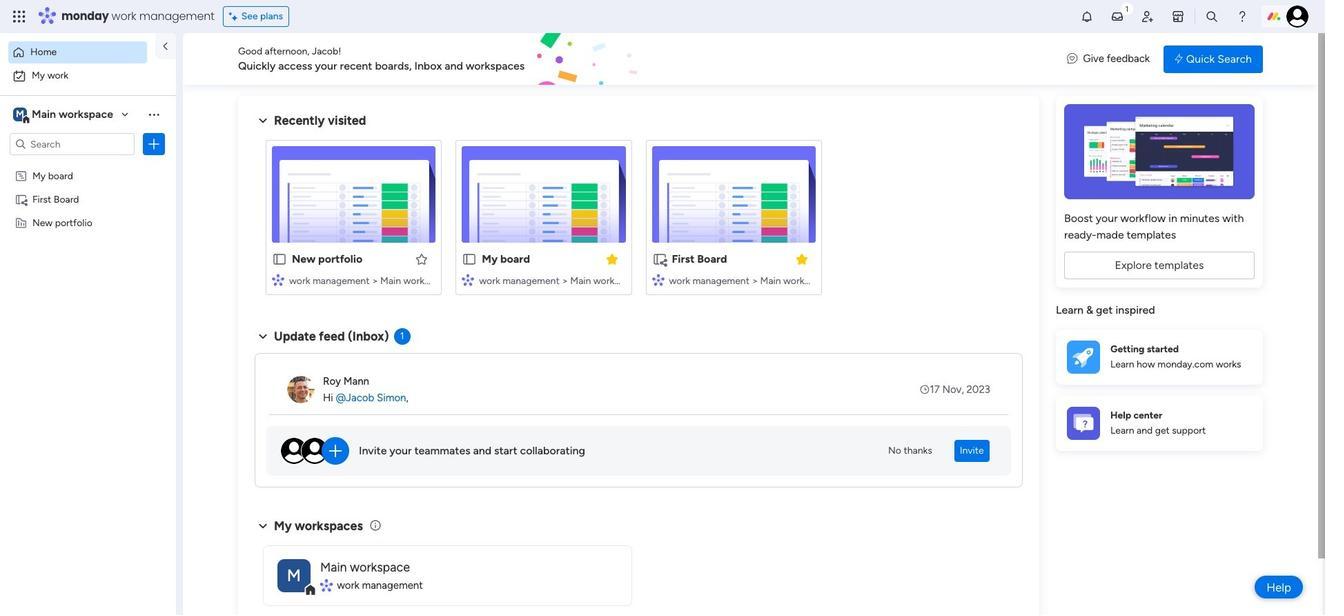 Task type: describe. For each thing, give the bounding box(es) containing it.
quick search results list box
[[255, 129, 1023, 312]]

help center element
[[1056, 396, 1263, 451]]

v2 bolt switch image
[[1175, 51, 1183, 67]]

notifications image
[[1080, 10, 1094, 23]]

invite members image
[[1141, 10, 1155, 23]]

close my workspaces image
[[255, 518, 271, 535]]

1 vertical spatial option
[[8, 65, 168, 87]]

shareable board image
[[652, 252, 667, 267]]

remove from favorites image
[[795, 252, 809, 266]]

templates image image
[[1069, 104, 1251, 199]]

monday marketplace image
[[1171, 10, 1185, 23]]

component image
[[272, 274, 284, 286]]

1 element
[[394, 329, 410, 345]]

workspace image
[[13, 107, 27, 122]]

v2 user feedback image
[[1067, 51, 1078, 67]]

workspace options image
[[147, 108, 161, 121]]

add to favorites image
[[415, 252, 429, 266]]

search everything image
[[1205, 10, 1219, 23]]

update feed image
[[1111, 10, 1124, 23]]

close recently visited image
[[255, 113, 271, 129]]

getting started element
[[1056, 330, 1263, 385]]



Task type: vqa. For each thing, say whether or not it's contained in the screenshot.
bottom option
yes



Task type: locate. For each thing, give the bounding box(es) containing it.
close update feed (inbox) image
[[255, 329, 271, 345]]

jacob simon image
[[1287, 6, 1309, 28]]

select product image
[[12, 10, 26, 23]]

public board image
[[272, 252, 287, 267]]

workspace image
[[277, 559, 311, 593]]

0 vertical spatial option
[[8, 41, 147, 64]]

public board image
[[462, 252, 477, 267]]

option
[[8, 41, 147, 64], [8, 65, 168, 87], [0, 163, 176, 166]]

help image
[[1236, 10, 1249, 23]]

list box
[[0, 161, 176, 421]]

shareable board image
[[14, 193, 28, 206]]

Search in workspace field
[[29, 136, 115, 152]]

see plans image
[[229, 9, 241, 24]]

workspace selection element
[[13, 106, 115, 124]]

roy mann image
[[287, 376, 315, 404]]

1 image
[[1121, 1, 1133, 16]]

remove from favorites image
[[605, 252, 619, 266]]

2 vertical spatial option
[[0, 163, 176, 166]]

options image
[[147, 137, 161, 151]]



